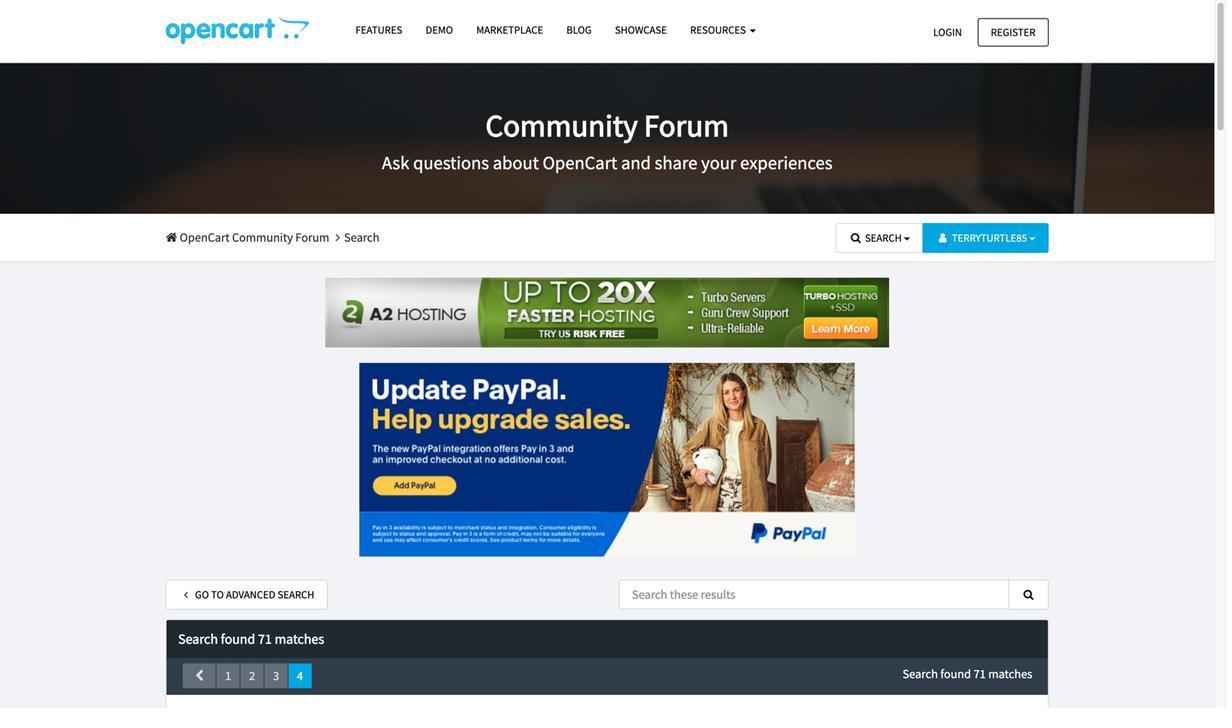 Task type: describe. For each thing, give the bounding box(es) containing it.
3
[[273, 668, 279, 684]]

0 vertical spatial matches
[[275, 630, 324, 648]]

advanced
[[226, 588, 275, 602]]

0 horizontal spatial found
[[221, 630, 255, 648]]

to
[[211, 588, 224, 602]]

1 vertical spatial opencart
[[180, 230, 230, 245]]

search image
[[849, 232, 863, 243]]

0 horizontal spatial forum
[[296, 230, 330, 245]]

search image
[[1022, 589, 1036, 600]]

1 vertical spatial found
[[941, 666, 971, 682]]

1 horizontal spatial search found 71 matches
[[903, 666, 1033, 682]]

0 vertical spatial 71
[[258, 630, 272, 648]]

showcase
[[615, 23, 667, 37]]

blog
[[567, 23, 592, 37]]

a2 hosting image
[[325, 278, 889, 348]]

terryturtle85 button
[[923, 223, 1049, 253]]

about
[[493, 151, 539, 174]]

register
[[991, 25, 1036, 39]]

angle left image
[[179, 589, 193, 600]]

go to advanced search link
[[166, 580, 328, 610]]

community forum ask questions about opencart and share your experiences
[[382, 106, 833, 174]]

0 horizontal spatial community
[[232, 230, 293, 245]]

your
[[701, 151, 737, 174]]

community inside community forum ask questions about opencart and share your experiences
[[486, 106, 638, 145]]

search inside search "dropdown button"
[[865, 231, 902, 245]]

resources link
[[679, 16, 768, 43]]

showcase link
[[604, 16, 679, 43]]

1 vertical spatial 71
[[974, 666, 986, 682]]

experiences
[[740, 151, 833, 174]]



Task type: locate. For each thing, give the bounding box(es) containing it.
paypal payment gateway image
[[359, 363, 855, 557]]

forum left search link
[[296, 230, 330, 245]]

share
[[655, 151, 698, 174]]

None search field
[[619, 580, 1049, 610]]

user image
[[936, 232, 950, 243]]

opencart left and
[[543, 151, 618, 174]]

search
[[278, 588, 314, 602]]

terryturtle85
[[952, 231, 1028, 245]]

1 vertical spatial forum
[[296, 230, 330, 245]]

marketplace link
[[465, 16, 555, 43]]

go to advanced search
[[193, 588, 314, 602]]

4
[[297, 668, 303, 684]]

1 horizontal spatial found
[[941, 666, 971, 682]]

0 horizontal spatial search found 71 matches
[[178, 630, 324, 648]]

0 vertical spatial opencart
[[543, 151, 618, 174]]

matches
[[275, 630, 324, 648], [989, 666, 1033, 682]]

forum
[[644, 106, 729, 145], [296, 230, 330, 245]]

0 vertical spatial found
[[221, 630, 255, 648]]

71
[[258, 630, 272, 648], [974, 666, 986, 682]]

2
[[249, 668, 255, 684]]

1 horizontal spatial matches
[[989, 666, 1033, 682]]

0 vertical spatial forum
[[644, 106, 729, 145]]

features
[[356, 23, 402, 37]]

2 button
[[240, 663, 265, 689]]

1 horizontal spatial opencart
[[543, 151, 618, 174]]

login
[[934, 25, 962, 39]]

search
[[344, 230, 380, 245], [865, 231, 902, 245], [178, 630, 218, 648], [903, 666, 938, 682]]

0 horizontal spatial opencart
[[180, 230, 230, 245]]

1 horizontal spatial community
[[486, 106, 638, 145]]

0 horizontal spatial matches
[[275, 630, 324, 648]]

opencart community forum link
[[166, 230, 330, 245]]

register link
[[978, 18, 1049, 46]]

demo
[[426, 23, 453, 37]]

go
[[195, 588, 209, 602]]

blog link
[[555, 16, 604, 43]]

1
[[225, 668, 231, 684]]

home image
[[166, 231, 177, 244]]

1 button
[[216, 663, 241, 689]]

0 vertical spatial search found 71 matches
[[178, 630, 324, 648]]

1 vertical spatial search found 71 matches
[[903, 666, 1033, 682]]

Search these results search field
[[619, 580, 1010, 609]]

opencart right home image
[[180, 230, 230, 245]]

questions
[[413, 151, 489, 174]]

search button
[[836, 223, 924, 253]]

chevron left image
[[191, 670, 207, 682]]

1 horizontal spatial 71
[[974, 666, 986, 682]]

opencart inside community forum ask questions about opencart and share your experiences
[[543, 151, 618, 174]]

opencart community forum
[[177, 230, 330, 245]]

demo link
[[414, 16, 465, 43]]

features link
[[344, 16, 414, 43]]

1 vertical spatial community
[[232, 230, 293, 245]]

forum up the share
[[644, 106, 729, 145]]

community
[[486, 106, 638, 145], [232, 230, 293, 245]]

login link
[[920, 18, 976, 46]]

marketplace
[[476, 23, 543, 37]]

search link
[[344, 230, 380, 245]]

1 vertical spatial matches
[[989, 666, 1033, 682]]

found
[[221, 630, 255, 648], [941, 666, 971, 682]]

ask
[[382, 151, 410, 174]]

0 vertical spatial community
[[486, 106, 638, 145]]

0 horizontal spatial 71
[[258, 630, 272, 648]]

1 horizontal spatial forum
[[644, 106, 729, 145]]

opencart
[[543, 151, 618, 174], [180, 230, 230, 245]]

and
[[621, 151, 651, 174]]

forum inside community forum ask questions about opencart and share your experiences
[[644, 106, 729, 145]]

search found 71 matches
[[178, 630, 324, 648], [903, 666, 1033, 682]]

resources
[[690, 23, 748, 37]]

3 button
[[264, 663, 289, 689]]



Task type: vqa. For each thing, say whether or not it's contained in the screenshot.
1st file o image from the right
no



